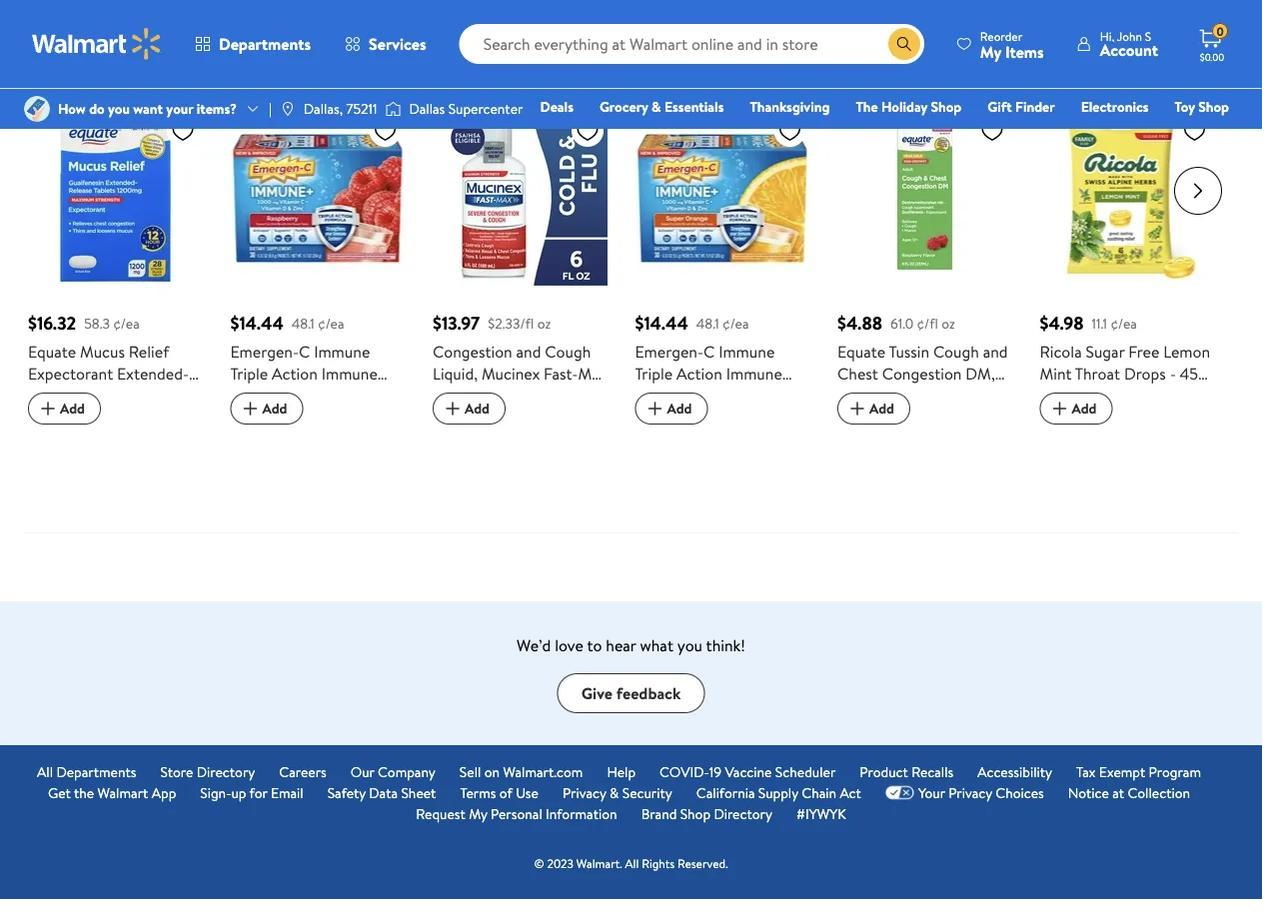 Task type: locate. For each thing, give the bounding box(es) containing it.
raspberry inside the $4.88 61.0 ¢/fl oz equate tussin cough and chest congestion dm, raspberry flavor, 8 fl oz
[[838, 385, 908, 407]]

0 vertical spatial directory
[[197, 762, 255, 782]]

2 c, from the left
[[782, 407, 797, 429]]

add to cart image down the mint
[[1048, 397, 1072, 421]]

shop
[[931, 97, 962, 116], [1199, 97, 1230, 116], [680, 804, 711, 824]]

1 48.1 from the left
[[292, 314, 315, 333]]

oz right $2.33/fl
[[538, 314, 551, 333]]

you
[[108, 99, 130, 118], [678, 635, 703, 657]]

1 $14.44 from the left
[[230, 311, 284, 336]]

2 triple from the left
[[635, 363, 673, 385]]

$13.97 $2.33/fl oz congestion and cough liquid, mucinex fast-max severe congestion and cough liquid, 6 fl. oz.
[[433, 311, 607, 429]]

betavia
[[349, 385, 400, 407], [754, 385, 805, 407]]

0 horizontal spatial 1000mg
[[259, 407, 316, 429]]

0 horizontal spatial antioxidants,
[[259, 451, 349, 473]]

betavia inside $14.44 48.1 ¢/ea emergen-c immune triple action immune support powder, betavia (r), 1000mg vitamin c, b vitamins, vitamin d and antioxidants, raspberry – 30 count
[[349, 385, 400, 407]]

2 ¢/ea from the left
[[318, 314, 344, 333]]

1 horizontal spatial &
[[610, 783, 619, 803]]

0 horizontal spatial –
[[304, 473, 313, 495]]

0 vertical spatial you
[[108, 99, 130, 118]]

data
[[369, 783, 398, 803]]

the holiday shop link
[[847, 96, 971, 117]]

you right what
[[678, 635, 703, 657]]

support
[[230, 385, 286, 407], [635, 385, 691, 407]]

equate inside the $4.88 61.0 ¢/fl oz equate tussin cough and chest congestion dm, raspberry flavor, 8 fl oz
[[838, 341, 886, 363]]

1 horizontal spatial 30
[[704, 473, 722, 495]]

1 horizontal spatial (r),
[[635, 407, 660, 429]]

betavia inside $14.44 48.1 ¢/ea emergen-c immune triple action immune support powder, betavia (r), 1000mg vitamin c, bvitamins, vitamin d and antioxidants, super orange – 30 count
[[754, 385, 805, 407]]

2 30 from the left
[[704, 473, 722, 495]]

electronics link
[[1072, 96, 1158, 117]]

max
[[578, 363, 607, 385]]

add button up vitamins,
[[230, 393, 303, 425]]

c inside $14.44 48.1 ¢/ea emergen-c immune triple action immune support powder, betavia (r), 1000mg vitamin c, bvitamins, vitamin d and antioxidants, super orange – 30 count
[[704, 341, 715, 363]]

add
[[60, 399, 85, 418], [262, 399, 287, 418], [465, 399, 490, 418], [667, 399, 692, 418], [870, 399, 895, 418], [1072, 399, 1097, 418]]

& left flu
[[70, 32, 83, 60]]

powder,
[[290, 385, 345, 407], [695, 385, 750, 407]]

1000mg up orange
[[664, 407, 721, 429]]

brand shop directory link
[[641, 804, 773, 825]]

0 horizontal spatial equate
[[28, 341, 76, 363]]

departments up the
[[56, 762, 136, 782]]

dallas
[[409, 99, 445, 118]]

all inside "link"
[[37, 762, 53, 782]]

0 horizontal spatial d
[[369, 429, 381, 451]]

c, inside $14.44 48.1 ¢/ea emergen-c immune triple action immune support powder, betavia (r), 1000mg vitamin c, b vitamins, vitamin d and antioxidants, raspberry – 30 count
[[377, 407, 392, 429]]

equate down $16.32
[[28, 341, 76, 363]]

add up bvitamins,
[[667, 399, 692, 418]]

2 support from the left
[[635, 385, 691, 407]]

1 1000mg from the left
[[259, 407, 316, 429]]

5 product group from the left
[[838, 71, 1013, 509]]

tax exempt program get the walmart app
[[48, 762, 1202, 803]]

$14.44
[[230, 311, 284, 336], [635, 311, 689, 336]]

my left items
[[981, 40, 1002, 62]]

1 horizontal spatial c,
[[782, 407, 797, 429]]

betavia left severe
[[349, 385, 400, 407]]

& down help link
[[610, 783, 619, 803]]

0 horizontal spatial liquid,
[[433, 363, 478, 385]]

and inside $14.44 48.1 ¢/ea emergen-c immune triple action immune support powder, betavia (r), 1000mg vitamin c, bvitamins, vitamin d and antioxidants, super orange – 30 count
[[635, 451, 660, 473]]

immune
[[314, 341, 370, 363], [719, 341, 775, 363], [322, 363, 378, 385], [726, 363, 783, 385]]

$14.44 inside $14.44 48.1 ¢/ea emergen-c immune triple action immune support powder, betavia (r), 1000mg vitamin c, b vitamins, vitamin d and antioxidants, raspberry – 30 count
[[230, 311, 284, 336]]

3 add button from the left
[[433, 393, 506, 425]]

dm,
[[966, 363, 995, 385]]

emergen- up vitamins,
[[230, 341, 299, 363]]

0 horizontal spatial emergen-
[[230, 341, 299, 363]]

2 48.1 from the left
[[697, 314, 720, 333]]

1 vertical spatial directory
[[714, 804, 773, 824]]

support for b
[[230, 385, 286, 407]]

1 horizontal spatial antioxidants,
[[664, 451, 754, 473]]

how do you want your items?
[[58, 99, 237, 118]]

1 horizontal spatial d
[[770, 429, 782, 451]]

1 horizontal spatial departments
[[219, 33, 311, 55]]

& for flu
[[70, 32, 83, 60]]

30 for raspberry
[[317, 473, 335, 495]]

1 horizontal spatial equate
[[838, 341, 886, 363]]

1000mg inside $14.44 48.1 ¢/ea emergen-c immune triple action immune support powder, betavia (r), 1000mg vitamin c, b vitamins, vitamin d and antioxidants, raspberry – 30 count
[[259, 407, 316, 429]]

1 horizontal spatial my
[[981, 40, 1002, 62]]

1 horizontal spatial liquid,
[[483, 407, 528, 429]]

6 add button from the left
[[1040, 393, 1113, 425]]

2 horizontal spatial shop
[[1199, 97, 1230, 116]]

1 add button from the left
[[28, 393, 101, 425]]

accessibility
[[978, 762, 1053, 782]]

my inside reorder my items
[[981, 40, 1002, 62]]

1 vertical spatial you
[[678, 635, 703, 657]]

1 c from the left
[[299, 341, 310, 363]]

1 horizontal spatial raspberry
[[838, 385, 908, 407]]

$14.44 inside $14.44 48.1 ¢/ea emergen-c immune triple action immune support powder, betavia (r), 1000mg vitamin c, bvitamins, vitamin d and antioxidants, super orange – 30 count
[[635, 311, 689, 336]]

(r), for bvitamins,
[[635, 407, 660, 429]]

(r), inside $14.44 48.1 ¢/ea emergen-c immune triple action immune support powder, betavia (r), 1000mg vitamin c, b vitamins, vitamin d and antioxidants, raspberry – 30 count
[[230, 407, 256, 429]]

2 c from the left
[[704, 341, 715, 363]]

b
[[230, 429, 240, 451]]

6 product group from the left
[[1040, 71, 1215, 509]]

powder, inside $14.44 48.1 ¢/ea emergen-c immune triple action immune support powder, betavia (r), 1000mg vitamin c, bvitamins, vitamin d and antioxidants, super orange – 30 count
[[695, 385, 750, 407]]

1 horizontal spatial betavia
[[754, 385, 805, 407]]

c up bvitamins,
[[704, 341, 715, 363]]

support inside $14.44 48.1 ¢/ea emergen-c immune triple action immune support powder, betavia (r), 1000mg vitamin c, bvitamins, vitamin d and antioxidants, super orange – 30 count
[[635, 385, 691, 407]]

cough left 6
[[433, 407, 479, 429]]

1 horizontal spatial powder,
[[695, 385, 750, 407]]

add to favorites list, equate mucus relief expectorant extended-release tablets, guaifenesin 1200 mg, 28 count image
[[171, 119, 195, 144]]

0 horizontal spatial cough
[[433, 407, 479, 429]]

48.1 for emergen-c immune triple action immune support powder, betavia (r), 1000mg vitamin c, bvitamins, vitamin d and antioxidants, super orange – 30 count
[[697, 314, 720, 333]]

antioxidants, right the b in the left of the page
[[259, 451, 349, 473]]

c, left severe
[[377, 407, 392, 429]]

2 $14.44 from the left
[[635, 311, 689, 336]]

expectorant
[[28, 363, 113, 385]]

0 vertical spatial my
[[981, 40, 1002, 62]]

product group
[[28, 71, 203, 509], [230, 71, 405, 509], [433, 71, 608, 509], [635, 71, 810, 509], [838, 71, 1013, 509], [1040, 71, 1215, 509]]

61.0
[[891, 314, 914, 333]]

use
[[516, 783, 539, 803]]

california supply chain act
[[697, 783, 862, 803]]

my down the terms
[[469, 804, 487, 824]]

services
[[369, 33, 426, 55]]

shop inside toy shop home
[[1199, 97, 1230, 116]]

c,
[[377, 407, 392, 429], [782, 407, 797, 429]]

 image right '|'
[[280, 101, 296, 117]]

antioxidants, left the super
[[664, 451, 754, 473]]

– down vitamins,
[[304, 473, 313, 495]]

1 (r), from the left
[[230, 407, 256, 429]]

count inside $14.44 48.1 ¢/ea emergen-c immune triple action immune support powder, betavia (r), 1000mg vitamin c, b vitamins, vitamin d and antioxidants, raspberry – 30 count
[[339, 473, 382, 495]]

action inside $14.44 48.1 ¢/ea emergen-c immune triple action immune support powder, betavia (r), 1000mg vitamin c, bvitamins, vitamin d and antioxidants, super orange – 30 count
[[677, 363, 723, 385]]

raspberry down tussin
[[838, 385, 908, 407]]

– right orange
[[692, 473, 700, 495]]

$13.97
[[433, 311, 480, 336]]

supply
[[759, 783, 799, 803]]

departments up '|'
[[219, 33, 311, 55]]

0 vertical spatial all
[[37, 762, 53, 782]]

1 ¢/ea from the left
[[113, 314, 140, 333]]

company
[[378, 762, 436, 782]]

0 vertical spatial liquid,
[[433, 363, 478, 385]]

search icon image
[[897, 36, 913, 52]]

0 horizontal spatial &
[[70, 32, 83, 60]]

add to cart image left 6
[[441, 397, 465, 421]]

1 horizontal spatial –
[[692, 473, 700, 495]]

(r), right 28
[[230, 407, 256, 429]]

6 add from the left
[[1072, 399, 1097, 418]]

add to cart image down 'expectorant'
[[36, 397, 60, 421]]

add down chest
[[870, 399, 895, 418]]

2 – from the left
[[692, 473, 700, 495]]

3 product group from the left
[[433, 71, 608, 509]]

1 vertical spatial &
[[652, 97, 661, 116]]

0 horizontal spatial powder,
[[290, 385, 345, 407]]

finder
[[1016, 97, 1055, 116]]

0 horizontal spatial privacy
[[563, 783, 606, 803]]

oz right ¢/fl
[[942, 314, 956, 333]]

walmart+
[[1170, 125, 1230, 144]]

tussin
[[889, 341, 930, 363]]

0 horizontal spatial oz
[[538, 314, 551, 333]]

add to cart image up the b in the left of the page
[[238, 397, 262, 421]]

1 horizontal spatial shop
[[931, 97, 962, 116]]

$14.44 for emergen-c immune triple action immune support powder, betavia (r), 1000mg vitamin c, b vitamins, vitamin d and antioxidants, raspberry – 30 count
[[230, 311, 284, 336]]

count inside $16.32 58.3 ¢/ea equate mucus relief expectorant extended- release tablets, guaifenesin 1200 mg, 28 count
[[28, 429, 71, 451]]

2 betavia from the left
[[754, 385, 805, 407]]

want
[[133, 99, 163, 118]]

up
[[231, 783, 246, 803]]

2 (r), from the left
[[635, 407, 660, 429]]

d inside $14.44 48.1 ¢/ea emergen-c immune triple action immune support powder, betavia (r), 1000mg vitamin c, b vitamins, vitamin d and antioxidants, raspberry – 30 count
[[369, 429, 381, 451]]

1000mg for vitamin
[[664, 407, 721, 429]]

antioxidants, inside $14.44 48.1 ¢/ea emergen-c immune triple action immune support powder, betavia (r), 1000mg vitamin c, bvitamins, vitamin d and antioxidants, super orange – 30 count
[[664, 451, 754, 473]]

action up bvitamins,
[[677, 363, 723, 385]]

triple right max
[[635, 363, 673, 385]]

2 add from the left
[[262, 399, 287, 418]]

mint
[[1040, 363, 1072, 385]]

1 emergen- from the left
[[230, 341, 299, 363]]

– inside $14.44 48.1 ¢/ea emergen-c immune triple action immune support powder, betavia (r), 1000mg vitamin c, b vitamins, vitamin d and antioxidants, raspberry – 30 count
[[304, 473, 313, 495]]

shop for directory
[[680, 804, 711, 824]]

1 triple from the left
[[230, 363, 268, 385]]

d inside $14.44 48.1 ¢/ea emergen-c immune triple action immune support powder, betavia (r), 1000mg vitamin c, bvitamins, vitamin d and antioxidants, super orange – 30 count
[[770, 429, 782, 451]]

product group containing $13.97
[[433, 71, 608, 509]]

support up bvitamins,
[[635, 385, 691, 407]]

 image right 75211
[[385, 99, 401, 119]]

liquid, down $13.97
[[433, 363, 478, 385]]

add for 2nd add to cart icon from the right
[[667, 399, 692, 418]]

0 horizontal spatial triple
[[230, 363, 268, 385]]

58.3
[[84, 314, 110, 333]]

all up get
[[37, 762, 53, 782]]

walmart+ link
[[1161, 124, 1239, 145]]

raspberry down vitamins,
[[230, 473, 301, 495]]

ricola
[[1040, 341, 1082, 363]]

0 horizontal spatial (r),
[[230, 407, 256, 429]]

powder, up vitamins,
[[290, 385, 345, 407]]

#iywyk
[[797, 804, 846, 824]]

add to cart image down chest
[[846, 397, 870, 421]]

1 horizontal spatial all
[[625, 856, 639, 873]]

0 horizontal spatial all
[[37, 762, 53, 782]]

support inside $14.44 48.1 ¢/ea emergen-c immune triple action immune support powder, betavia (r), 1000mg vitamin c, b vitamins, vitamin d and antioxidants, raspberry – 30 count
[[230, 385, 286, 407]]

add down the mucinex
[[465, 399, 490, 418]]

1 antioxidants, from the left
[[259, 451, 349, 473]]

2 horizontal spatial &
[[652, 97, 661, 116]]

& right grocery on the top of the page
[[652, 97, 661, 116]]

all
[[37, 762, 53, 782], [625, 856, 639, 873]]

walmart image
[[32, 28, 162, 60]]

1 horizontal spatial action
[[677, 363, 723, 385]]

1 horizontal spatial privacy
[[949, 783, 993, 803]]

privacy up information
[[563, 783, 606, 803]]

0 horizontal spatial add to cart image
[[441, 397, 465, 421]]

all left rights
[[625, 856, 639, 873]]

directory up sign-
[[197, 762, 255, 782]]

1 horizontal spatial  image
[[280, 101, 296, 117]]

1 action from the left
[[272, 363, 318, 385]]

add to favorites list, congestion and cough liquid, mucinex fast-max severe congestion and cough liquid, 6 fl. oz. image
[[576, 119, 600, 144]]

add button up bvitamins,
[[635, 393, 708, 425]]

c, up the super
[[782, 407, 797, 429]]

2 powder, from the left
[[695, 385, 750, 407]]

1 horizontal spatial triple
[[635, 363, 673, 385]]

product
[[860, 762, 909, 782]]

add button down the mucinex
[[433, 393, 506, 425]]

give feedback
[[582, 682, 681, 704]]

2 horizontal spatial cough
[[934, 341, 980, 363]]

1000mg for vitamins,
[[259, 407, 316, 429]]

4 add from the left
[[667, 399, 692, 418]]

2 d from the left
[[770, 429, 782, 451]]

1 horizontal spatial directory
[[714, 804, 773, 824]]

c, inside $14.44 48.1 ¢/ea emergen-c immune triple action immune support powder, betavia (r), 1000mg vitamin c, bvitamins, vitamin d and antioxidants, super orange – 30 count
[[782, 407, 797, 429]]

oz.
[[561, 407, 579, 429]]

1 support from the left
[[230, 385, 286, 407]]

30 inside $14.44 48.1 ¢/ea emergen-c immune triple action immune support powder, betavia (r), 1000mg vitamin c, bvitamins, vitamin d and antioxidants, super orange – 30 count
[[704, 473, 722, 495]]

(r), up orange
[[635, 407, 660, 429]]

liquid, left 6
[[483, 407, 528, 429]]

registry
[[999, 125, 1050, 144]]

add to cart image
[[36, 397, 60, 421], [238, 397, 262, 421], [643, 397, 667, 421], [1048, 397, 1072, 421]]

75211
[[346, 99, 377, 118]]

(r), inside $14.44 48.1 ¢/ea emergen-c immune triple action immune support powder, betavia (r), 1000mg vitamin c, bvitamins, vitamin d and antioxidants, super orange – 30 count
[[635, 407, 660, 429]]

0 horizontal spatial raspberry
[[230, 473, 301, 495]]

triple inside $14.44 48.1 ¢/ea emergen-c immune triple action immune support powder, betavia (r), 1000mg vitamin c, bvitamins, vitamin d and antioxidants, super orange – 30 count
[[635, 363, 673, 385]]

raspberry inside $14.44 48.1 ¢/ea emergen-c immune triple action immune support powder, betavia (r), 1000mg vitamin c, b vitamins, vitamin d and antioxidants, raspberry – 30 count
[[230, 473, 301, 495]]

2 1000mg from the left
[[664, 407, 721, 429]]

3 ¢/ea from the left
[[723, 314, 749, 333]]

brand shop directory
[[641, 804, 773, 824]]

toy shop home
[[864, 97, 1230, 144]]

guaifenesin
[[28, 407, 109, 429]]

oz
[[538, 314, 551, 333], [942, 314, 956, 333], [988, 385, 1003, 407]]

48.1 for emergen-c immune triple action immune support powder, betavia (r), 1000mg vitamin c, b vitamins, vitamin d and antioxidants, raspberry – 30 count
[[292, 314, 315, 333]]

powder, up bvitamins,
[[695, 385, 750, 407]]

– inside $14.44 48.1 ¢/ea emergen-c immune triple action immune support powder, betavia (r), 1000mg vitamin c, bvitamins, vitamin d and antioxidants, super orange – 30 count
[[692, 473, 700, 495]]

1 horizontal spatial 48.1
[[697, 314, 720, 333]]

1 horizontal spatial c
[[704, 341, 715, 363]]

1 vertical spatial my
[[469, 804, 487, 824]]

1 30 from the left
[[317, 473, 335, 495]]

oz right fl
[[988, 385, 1003, 407]]

congestion
[[433, 341, 513, 363], [882, 363, 962, 385], [484, 385, 564, 407]]

¢/ea inside $14.44 48.1 ¢/ea emergen-c immune triple action immune support powder, betavia (r), 1000mg vitamin c, b vitamins, vitamin d and antioxidants, raspberry – 30 count
[[318, 314, 344, 333]]

(r), for b
[[230, 407, 256, 429]]

0 horizontal spatial departments
[[56, 762, 136, 782]]

careers
[[279, 762, 327, 782]]

you right do
[[108, 99, 130, 118]]

2 action from the left
[[677, 363, 723, 385]]

chest
[[838, 363, 879, 385]]

add to cart image up bvitamins,
[[643, 397, 667, 421]]

0 horizontal spatial support
[[230, 385, 286, 407]]

betavia up the super
[[754, 385, 805, 407]]

antioxidants,
[[259, 451, 349, 473], [664, 451, 754, 473]]

1 privacy from the left
[[563, 783, 606, 803]]

tablets,
[[84, 385, 136, 407]]

1 horizontal spatial emergen-
[[635, 341, 704, 363]]

2 horizontal spatial oz
[[988, 385, 1003, 407]]

add button down 'expectorant'
[[28, 393, 101, 425]]

3 add from the left
[[465, 399, 490, 418]]

0 horizontal spatial betavia
[[349, 385, 400, 407]]

action up vitamins,
[[272, 363, 318, 385]]

48.1 inside $14.44 48.1 ¢/ea emergen-c immune triple action immune support powder, betavia (r), 1000mg vitamin c, b vitamins, vitamin d and antioxidants, raspberry – 30 count
[[292, 314, 315, 333]]

triple inside $14.44 48.1 ¢/ea emergen-c immune triple action immune support powder, betavia (r), 1000mg vitamin c, b vitamins, vitamin d and antioxidants, raspberry – 30 count
[[230, 363, 268, 385]]

1 horizontal spatial add to cart image
[[846, 397, 870, 421]]

add button down chest
[[838, 393, 911, 425]]

the
[[856, 97, 878, 116]]

0 horizontal spatial 48.1
[[292, 314, 315, 333]]

0 horizontal spatial action
[[272, 363, 318, 385]]

1000mg inside $14.44 48.1 ¢/ea emergen-c immune triple action immune support powder, betavia (r), 1000mg vitamin c, bvitamins, vitamin d and antioxidants, super orange – 30 count
[[664, 407, 721, 429]]

¢/ea inside $14.44 48.1 ¢/ea emergen-c immune triple action immune support powder, betavia (r), 1000mg vitamin c, bvitamins, vitamin d and antioxidants, super orange – 30 count
[[723, 314, 749, 333]]

0 horizontal spatial c,
[[377, 407, 392, 429]]

equate inside $16.32 58.3 ¢/ea equate mucus relief expectorant extended- release tablets, guaifenesin 1200 mg, 28 count
[[28, 341, 76, 363]]

0 horizontal spatial my
[[469, 804, 487, 824]]

powder, inside $14.44 48.1 ¢/ea emergen-c immune triple action immune support powder, betavia (r), 1000mg vitamin c, b vitamins, vitamin d and antioxidants, raspberry – 30 count
[[290, 385, 345, 407]]

emergen- inside $14.44 48.1 ¢/ea emergen-c immune triple action immune support powder, betavia (r), 1000mg vitamin c, b vitamins, vitamin d and antioxidants, raspberry – 30 count
[[230, 341, 299, 363]]

¢/ea inside $16.32 58.3 ¢/ea equate mucus relief expectorant extended- release tablets, guaifenesin 1200 mg, 28 count
[[113, 314, 140, 333]]

give
[[582, 682, 613, 704]]

shop right brand
[[680, 804, 711, 824]]

0 vertical spatial &
[[70, 32, 83, 60]]

1 equate from the left
[[28, 341, 76, 363]]

30 inside $14.44 48.1 ¢/ea emergen-c immune triple action immune support powder, betavia (r), 1000mg vitamin c, b vitamins, vitamin d and antioxidants, raspberry – 30 count
[[317, 473, 335, 495]]

 image
[[24, 96, 50, 122], [385, 99, 401, 119], [280, 101, 296, 117]]

0 horizontal spatial 30
[[317, 473, 335, 495]]

$0.00
[[1200, 50, 1225, 63]]

1 horizontal spatial $14.44
[[635, 311, 689, 336]]

and
[[516, 341, 541, 363], [983, 341, 1008, 363], [567, 385, 592, 407], [230, 451, 255, 473], [635, 451, 660, 473]]

support up vitamins,
[[230, 385, 286, 407]]

0 horizontal spatial shop
[[680, 804, 711, 824]]

2 antioxidants, from the left
[[664, 451, 754, 473]]

0 horizontal spatial  image
[[24, 96, 50, 122]]

48.1 inside $14.44 48.1 ¢/ea emergen-c immune triple action immune support powder, betavia (r), 1000mg vitamin c, bvitamins, vitamin d and antioxidants, super orange – 30 count
[[697, 314, 720, 333]]

2 add button from the left
[[230, 393, 303, 425]]

4 add button from the left
[[635, 393, 708, 425]]

relief
[[129, 341, 169, 363]]

vitamin
[[320, 407, 373, 429], [725, 407, 778, 429], [312, 429, 365, 451], [713, 429, 766, 451]]

1 vertical spatial departments
[[56, 762, 136, 782]]

$4.88 61.0 ¢/fl oz equate tussin cough and chest congestion dm, raspberry flavor, 8 fl oz
[[838, 311, 1008, 407]]

covid-
[[660, 762, 710, 782]]

tax exempt program link
[[1077, 762, 1202, 783]]

store
[[160, 762, 193, 782]]

add button down the mint
[[1040, 393, 1113, 425]]

¢/ea inside $4.98 11.1 ¢/ea ricola sugar free lemon mint throat drops - 45 count
[[1111, 314, 1138, 333]]

betavia for vitamin
[[349, 385, 400, 407]]

1 add from the left
[[60, 399, 85, 418]]

¢/ea for $14.44 48.1 ¢/ea emergen-c immune triple action immune support powder, betavia (r), 1000mg vitamin c, b vitamins, vitamin d and antioxidants, raspberry – 30 count
[[318, 314, 344, 333]]

triple up the b in the left of the page
[[230, 363, 268, 385]]

1 powder, from the left
[[290, 385, 345, 407]]

1 betavia from the left
[[349, 385, 400, 407]]

2 equate from the left
[[838, 341, 886, 363]]

1 horizontal spatial support
[[635, 385, 691, 407]]

c
[[299, 341, 310, 363], [704, 341, 715, 363]]

2 privacy from the left
[[949, 783, 993, 803]]

2 product group from the left
[[230, 71, 405, 509]]

your privacy choices link
[[886, 783, 1044, 804]]

1 vertical spatial raspberry
[[230, 473, 301, 495]]

1000mg right the b in the left of the page
[[259, 407, 316, 429]]

0 horizontal spatial $14.44
[[230, 311, 284, 336]]

-
[[1170, 363, 1176, 385]]

equate down $4.88
[[838, 341, 886, 363]]

covid-19 vaccine scheduler link
[[660, 762, 836, 783]]

0 vertical spatial raspberry
[[838, 385, 908, 407]]

directory down california
[[714, 804, 773, 824]]

1 c, from the left
[[377, 407, 392, 429]]

tax
[[1077, 762, 1096, 782]]

c inside $14.44 48.1 ¢/ea emergen-c immune triple action immune support powder, betavia (r), 1000mg vitamin c, b vitamins, vitamin d and antioxidants, raspberry – 30 count
[[299, 341, 310, 363]]

add to favorites list, ricola sugar free lemon mint throat drops - 45 count image
[[1183, 119, 1207, 144]]

chain
[[802, 783, 837, 803]]

4 add to cart image from the left
[[1048, 397, 1072, 421]]

1 product group from the left
[[28, 71, 203, 509]]

drops
[[1125, 363, 1166, 385]]

2 vertical spatial &
[[610, 783, 619, 803]]

add down 'expectorant'
[[60, 399, 85, 418]]

1 horizontal spatial oz
[[942, 314, 956, 333]]

all departments
[[37, 762, 136, 782]]

0 horizontal spatial c
[[299, 341, 310, 363]]

add up vitamins,
[[262, 399, 287, 418]]

5 add button from the left
[[838, 393, 911, 425]]

add to cart image
[[441, 397, 465, 421], [846, 397, 870, 421]]

4 ¢/ea from the left
[[1111, 314, 1138, 333]]

1 – from the left
[[304, 473, 313, 495]]

hear
[[606, 635, 636, 657]]

emergen- right max
[[635, 341, 704, 363]]

get the walmart app link
[[48, 783, 176, 804]]

emergen- inside $14.44 48.1 ¢/ea emergen-c immune triple action immune support powder, betavia (r), 1000mg vitamin c, bvitamins, vitamin d and antioxidants, super orange – 30 count
[[635, 341, 704, 363]]

cough inside the $4.88 61.0 ¢/fl oz equate tussin cough and chest congestion dm, raspberry flavor, 8 fl oz
[[934, 341, 980, 363]]

antioxidants, inside $14.44 48.1 ¢/ea emergen-c immune triple action immune support powder, betavia (r), 1000mg vitamin c, b vitamins, vitamin d and antioxidants, raspberry – 30 count
[[259, 451, 349, 473]]

triple for emergen-c immune triple action immune support powder, betavia (r), 1000mg vitamin c, b vitamins, vitamin d and antioxidants, raspberry – 30 count
[[230, 363, 268, 385]]

0
[[1217, 23, 1224, 40]]

$2.33/fl
[[488, 314, 534, 333]]

1 d from the left
[[369, 429, 381, 451]]

0 vertical spatial departments
[[219, 33, 311, 55]]

shop right the toy
[[1199, 97, 1230, 116]]

 image left how
[[24, 96, 50, 122]]

debit
[[1110, 125, 1144, 144]]

equate mucus relief expectorant extended-release tablets, guaifenesin 1200 mg, 28 count image
[[28, 111, 203, 286]]

the
[[74, 783, 94, 803]]

shop up 'fashion'
[[931, 97, 962, 116]]

grocery & essentials
[[600, 97, 724, 116]]

1 horizontal spatial 1000mg
[[664, 407, 721, 429]]

congestion and cough liquid, mucinex fast-max severe congestion and cough liquid, 6 fl. oz. image
[[433, 111, 608, 286]]

powder, for vitamin
[[695, 385, 750, 407]]

0 horizontal spatial you
[[108, 99, 130, 118]]

gift
[[988, 97, 1012, 116]]

privacy right your
[[949, 783, 993, 803]]

shop inside 'link'
[[680, 804, 711, 824]]

add to favorites list, equate tussin cough and chest congestion dm, raspberry flavor, 8 fl oz image
[[981, 119, 1005, 144]]

cough right the mucinex
[[545, 341, 591, 363]]

2 horizontal spatial  image
[[385, 99, 401, 119]]

c up vitamins,
[[299, 341, 310, 363]]

add down throat
[[1072, 399, 1097, 418]]

cough down ¢/fl
[[934, 341, 980, 363]]

2 emergen- from the left
[[635, 341, 704, 363]]

action inside $14.44 48.1 ¢/ea emergen-c immune triple action immune support powder, betavia (r), 1000mg vitamin c, b vitamins, vitamin d and antioxidants, raspberry – 30 count
[[272, 363, 318, 385]]



Task type: vqa. For each thing, say whether or not it's contained in the screenshot.
Kendall on the right top of page
no



Task type: describe. For each thing, give the bounding box(es) containing it.
©
[[534, 856, 544, 873]]

sign-up for email link
[[200, 783, 304, 804]]

45
[[1180, 363, 1199, 385]]

brand
[[641, 804, 677, 824]]

one
[[1076, 125, 1106, 144]]

¢/ea for $14.44 48.1 ¢/ea emergen-c immune triple action immune support powder, betavia (r), 1000mg vitamin c, bvitamins, vitamin d and antioxidants, super orange – 30 count
[[723, 314, 749, 333]]

careers link
[[279, 762, 327, 783]]

departments inside all departments "link"
[[56, 762, 136, 782]]

on
[[485, 762, 500, 782]]

$14.44 for emergen-c immune triple action immune support powder, betavia (r), 1000mg vitamin c, bvitamins, vitamin d and antioxidants, super orange – 30 count
[[635, 311, 689, 336]]

product recalls link
[[860, 762, 954, 783]]

¢/fl
[[917, 314, 939, 333]]

 image for how do you want your items?
[[24, 96, 50, 122]]

privacy & security
[[563, 783, 673, 803]]

action for vitamins,
[[272, 363, 318, 385]]

season
[[116, 32, 175, 60]]

& for essentials
[[652, 97, 661, 116]]

oz inside $13.97 $2.33/fl oz congestion and cough liquid, mucinex fast-max severe congestion and cough liquid, 6 fl. oz.
[[538, 314, 551, 333]]

privacy choices icon image
[[886, 786, 915, 800]]

safety data sheet link
[[328, 783, 436, 804]]

1 add to cart image from the left
[[441, 397, 465, 421]]

¢/ea for $16.32 58.3 ¢/ea equate mucus relief expectorant extended- release tablets, guaifenesin 1200 mg, 28 count
[[113, 314, 140, 333]]

thanksgiving
[[750, 97, 830, 116]]

get
[[48, 783, 71, 803]]

4 product group from the left
[[635, 71, 810, 509]]

items?
[[197, 99, 237, 118]]

supercenter
[[449, 99, 523, 118]]

all departments link
[[37, 762, 136, 783]]

emergen-c immune  triple action immune support powder, betavia (r), 1000mg vitamin c, b vitamins, vitamin d and antioxidants, raspberry – 30 count image
[[230, 111, 405, 286]]

act
[[840, 783, 862, 803]]

help
[[607, 762, 636, 782]]

collection
[[1128, 783, 1191, 803]]

add for fourth add to cart icon from the right
[[60, 399, 85, 418]]

my inside notice at collection request my personal information
[[469, 804, 487, 824]]

11.1
[[1092, 314, 1108, 333]]

Walmart Site-Wide search field
[[459, 24, 925, 64]]

what
[[640, 635, 674, 657]]

orange
[[635, 473, 688, 495]]

services button
[[328, 20, 443, 68]]

hi, john s account
[[1100, 27, 1159, 61]]

1 horizontal spatial cough
[[545, 341, 591, 363]]

¢/ea for $4.98 11.1 ¢/ea ricola sugar free lemon mint throat drops - 45 count
[[1111, 314, 1138, 333]]

c, for vitamin
[[377, 407, 392, 429]]

emergen-c immune  triple action immune support powder, betavia (r), 1000mg vitamin c, bvitamins, vitamin d and antioxidants, super orange – 30 count image
[[635, 111, 810, 286]]

electronics
[[1081, 97, 1149, 116]]

rights
[[642, 856, 675, 873]]

8
[[961, 385, 970, 407]]

1 vertical spatial liquid,
[[483, 407, 528, 429]]

fashion link
[[918, 124, 982, 145]]

privacy inside 'link'
[[949, 783, 993, 803]]

1200
[[113, 407, 146, 429]]

equate tussin cough and chest congestion dm, raspberry flavor, 8 fl oz image
[[838, 111, 1013, 286]]

mucus
[[80, 341, 125, 363]]

$4.98
[[1040, 311, 1084, 336]]

& for security
[[610, 783, 619, 803]]

how
[[58, 99, 86, 118]]

information
[[546, 804, 617, 824]]

powder, for vitamins,
[[290, 385, 345, 407]]

choices
[[996, 783, 1044, 803]]

home link
[[855, 124, 910, 145]]

1 horizontal spatial you
[[678, 635, 703, 657]]

3 add to cart image from the left
[[643, 397, 667, 421]]

– for orange
[[692, 473, 700, 495]]

toy shop link
[[1166, 96, 1239, 117]]

1 add to cart image from the left
[[36, 397, 60, 421]]

emergen- for emergen-c immune triple action immune support powder, betavia (r), 1000mg vitamin c, b vitamins, vitamin d and antioxidants, raspberry – 30 count
[[230, 341, 299, 363]]

add to favorites list, emergen-c immune  triple action immune support powder, betavia (r), 1000mg vitamin c, b vitamins, vitamin d and antioxidants, raspberry – 30 count image
[[373, 119, 397, 144]]

at
[[1113, 783, 1125, 803]]

c, for d
[[782, 407, 797, 429]]

c for emergen-c immune triple action immune support powder, betavia (r), 1000mg vitamin c, bvitamins, vitamin d and antioxidants, super orange – 30 count
[[704, 341, 715, 363]]

store directory link
[[160, 762, 255, 783]]

lemon
[[1164, 341, 1211, 363]]

and inside $14.44 48.1 ¢/ea emergen-c immune triple action immune support powder, betavia (r), 1000mg vitamin c, b vitamins, vitamin d and antioxidants, raspberry – 30 count
[[230, 451, 255, 473]]

vitamins,
[[244, 429, 308, 451]]

do
[[89, 99, 105, 118]]

19
[[710, 762, 722, 782]]

recalls
[[912, 762, 954, 782]]

fast-
[[544, 363, 578, 385]]

shop for home
[[1199, 97, 1230, 116]]

$14.44 48.1 ¢/ea emergen-c immune triple action immune support powder, betavia (r), 1000mg vitamin c, bvitamins, vitamin d and antioxidants, super orange – 30 count
[[635, 311, 805, 495]]

next slide for cold & flu season list image
[[1175, 167, 1223, 215]]

add to favorites list, emergen-c immune  triple action immune support powder, betavia (r), 1000mg vitamin c, bvitamins, vitamin d and antioxidants, super orange – 30 count image
[[778, 119, 802, 144]]

product group containing $4.88
[[838, 71, 1013, 509]]

emergen- for emergen-c immune triple action immune support powder, betavia (r), 1000mg vitamin c, bvitamins, vitamin d and antioxidants, super orange – 30 count
[[635, 341, 704, 363]]

privacy & security link
[[563, 783, 673, 804]]

security
[[623, 783, 673, 803]]

dallas,
[[304, 99, 343, 118]]

mg,
[[150, 407, 176, 429]]

product group containing $4.98
[[1040, 71, 1215, 509]]

sell on walmart.com
[[460, 762, 583, 782]]

severe
[[433, 385, 480, 407]]

vaccine
[[725, 762, 772, 782]]

dallas, 75211
[[304, 99, 377, 118]]

$4.88
[[838, 311, 883, 336]]

ricola sugar free lemon mint throat drops - 45 count image
[[1040, 111, 1215, 286]]

app
[[152, 783, 176, 803]]

2 add to cart image from the left
[[846, 397, 870, 421]]

sell
[[460, 762, 481, 782]]

directory inside 'link'
[[714, 804, 773, 824]]

program
[[1149, 762, 1202, 782]]

count inside $14.44 48.1 ¢/ea emergen-c immune triple action immune support powder, betavia (r), 1000mg vitamin c, bvitamins, vitamin d and antioxidants, super orange – 30 count
[[726, 473, 769, 495]]

terms
[[460, 783, 496, 803]]

add for 3rd add to cart icon from right
[[262, 399, 287, 418]]

triple for emergen-c immune triple action immune support powder, betavia (r), 1000mg vitamin c, bvitamins, vitamin d and antioxidants, super orange – 30 count
[[635, 363, 673, 385]]

departments inside departments popup button
[[219, 33, 311, 55]]

one debit
[[1076, 125, 1144, 144]]

 image for dallas supercenter
[[385, 99, 401, 119]]

product group containing $16.32
[[28, 71, 203, 509]]

Search search field
[[459, 24, 925, 64]]

personal
[[491, 804, 543, 824]]

notice at collection request my personal information
[[416, 783, 1191, 824]]

support for bvitamins,
[[635, 385, 691, 407]]

one debit link
[[1067, 124, 1153, 145]]

throat
[[1076, 363, 1121, 385]]

1 vertical spatial all
[[625, 856, 639, 873]]

give feedback button
[[558, 674, 705, 714]]

2 add to cart image from the left
[[238, 397, 262, 421]]

 image for dallas, 75211
[[280, 101, 296, 117]]

action for vitamin
[[677, 363, 723, 385]]

holiday
[[882, 97, 928, 116]]

add for 4th add to cart icon
[[1072, 399, 1097, 418]]

reserved.
[[678, 856, 728, 873]]

sugar
[[1086, 341, 1125, 363]]

– for raspberry
[[304, 473, 313, 495]]

flu
[[88, 32, 112, 60]]

toy
[[1175, 97, 1196, 116]]

walmart
[[98, 783, 148, 803]]

we'd love to hear what you think!
[[517, 635, 746, 657]]

deals
[[540, 97, 574, 116]]

congestion inside the $4.88 61.0 ¢/fl oz equate tussin cough and chest congestion dm, raspberry flavor, 8 fl oz
[[882, 363, 962, 385]]

fl.
[[544, 407, 557, 429]]

thanksgiving link
[[741, 96, 839, 117]]

30 for orange
[[704, 473, 722, 495]]

betavia for d
[[754, 385, 805, 407]]

and inside the $4.88 61.0 ¢/fl oz equate tussin cough and chest congestion dm, raspberry flavor, 8 fl oz
[[983, 341, 1008, 363]]

dallas supercenter
[[409, 99, 523, 118]]

0 horizontal spatial directory
[[197, 762, 255, 782]]

c for emergen-c immune triple action immune support powder, betavia (r), 1000mg vitamin c, b vitamins, vitamin d and antioxidants, raspberry – 30 count
[[299, 341, 310, 363]]

5 add from the left
[[870, 399, 895, 418]]

count inside $4.98 11.1 ¢/ea ricola sugar free lemon mint throat drops - 45 count
[[1040, 385, 1083, 407]]

6
[[531, 407, 540, 429]]



